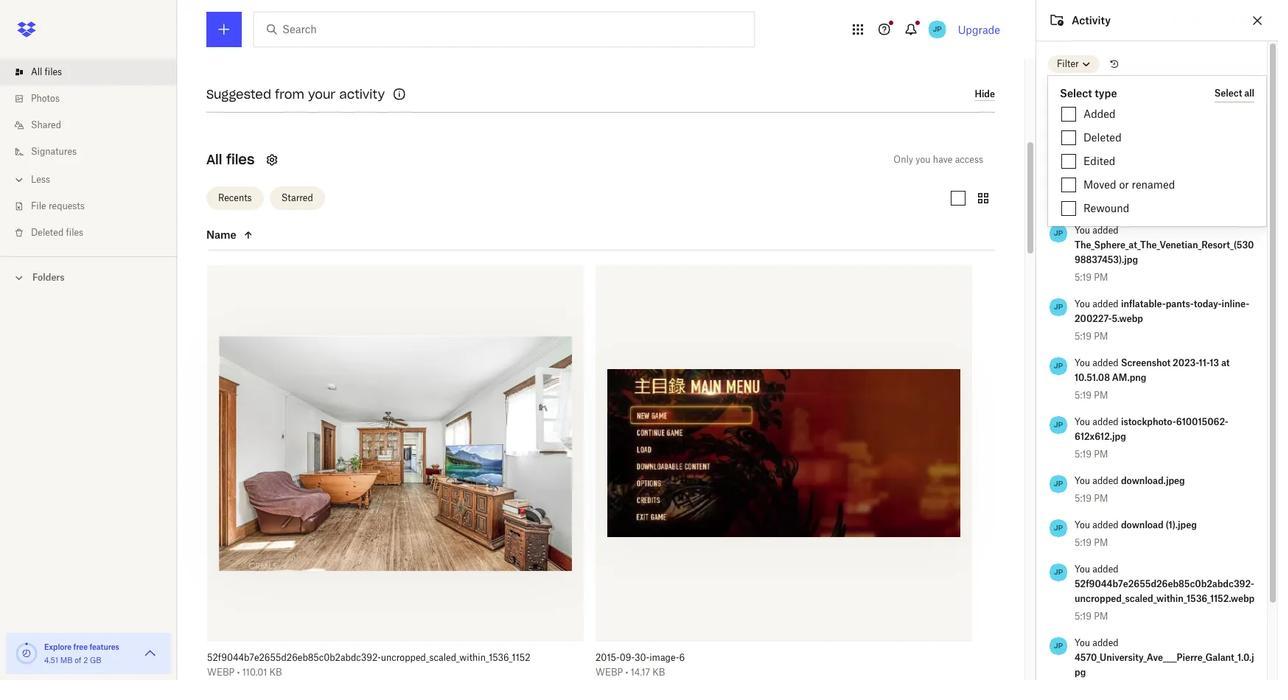 Task type: vqa. For each thing, say whether or not it's contained in the screenshot.
19
yes



Task type: locate. For each thing, give the bounding box(es) containing it.
0 vertical spatial deleted
[[1084, 131, 1122, 144]]

6 you from the top
[[1075, 476, 1091, 487]]

0 horizontal spatial files
[[45, 66, 62, 77]]

pm down 200227- at the right top of the page
[[1095, 331, 1109, 342]]

select for select all
[[1215, 87, 1243, 98]]

you up 612x612.jpg
[[1075, 417, 1091, 428]]

pm inside you added download (1).jpeg 5:19 pm
[[1095, 538, 1109, 549]]

webp down 2015-
[[596, 667, 623, 678]]

nov
[[1049, 139, 1066, 150]]

7 5:19 from the top
[[1075, 538, 1092, 549]]

1 horizontal spatial •
[[626, 667, 629, 678]]

0 vertical spatial all
[[31, 66, 42, 77]]

1 horizontal spatial select
[[1215, 87, 1243, 98]]

explore
[[44, 643, 72, 652]]

rewound checkbox item
[[1049, 197, 1267, 221]]

52f9044b7e2655d26eb85c0b2abdc392-
[[1075, 579, 1255, 590], [207, 652, 381, 663]]

0 vertical spatial am.png
[[1110, 181, 1145, 192]]

at inside screenshot 2023-10-19 at 9.45.56 am.png
[[1225, 166, 1233, 177]]

0 horizontal spatial download.jpeg
[[228, 52, 300, 65]]

edited checkbox item
[[1049, 150, 1267, 173]]

1 you from the top
[[1075, 166, 1091, 177]]

select type
[[1061, 87, 1118, 100]]

you added up 612x612.jpg
[[1075, 417, 1122, 428]]

15,
[[1068, 139, 1079, 150]]

am.png for 10.51.08
[[1113, 372, 1147, 384]]

• left 110.01
[[237, 667, 240, 678]]

you added for 5.webp
[[1075, 299, 1122, 310]]

moved or renamed checkbox item
[[1049, 173, 1267, 197]]

recents button
[[207, 187, 264, 210]]

7 added from the top
[[1093, 520, 1119, 531]]

5 you from the top
[[1075, 417, 1091, 428]]

added up 200227- at the right top of the page
[[1093, 299, 1119, 310]]

nothing happened on this day
[[1049, 113, 1175, 124]]

you down you added download (1).jpeg 5:19 pm
[[1075, 564, 1091, 575]]

2 2023- from the top
[[1173, 358, 1200, 369]]

0 vertical spatial all files
[[31, 66, 62, 77]]

at right 19 at the top right
[[1225, 166, 1233, 177]]

all files up the photos
[[31, 66, 62, 77]]

5:19 pm down 200227- at the right top of the page
[[1075, 331, 1109, 342]]

added left download
[[1093, 520, 1119, 531]]

2 kb from the left
[[653, 667, 666, 678]]

am.png inside "screenshot 2023-11-13 at 10.51.08 am.png"
[[1113, 372, 1147, 384]]

2 you from the top
[[1075, 225, 1091, 236]]

4 pm from the top
[[1095, 390, 1109, 401]]

files inside the deleted files link
[[66, 227, 83, 238]]

1 horizontal spatial deleted
[[1084, 131, 1122, 144]]

5:19 down 98837453).jpg
[[1075, 272, 1092, 283]]

select left all
[[1215, 87, 1243, 98]]

screenshot inside screenshot 2023-10-19 at 9.45.56 am.png
[[1122, 166, 1171, 177]]

1 vertical spatial 52f9044b7e2655d26eb85c0b2abdc392-
[[207, 652, 381, 663]]

7 pm from the top
[[1095, 538, 1109, 549]]

all
[[1245, 87, 1255, 98]]

1 webp from the left
[[207, 667, 235, 678]]

dropbox image
[[12, 15, 41, 44]]

signatures
[[31, 146, 77, 157]]

filter button
[[1049, 55, 1100, 73]]

you inside you added download.jpeg 5:19 pm
[[1075, 476, 1091, 487]]

of
[[75, 656, 81, 665]]

pm up you added download (1).jpeg 5:19 pm
[[1095, 493, 1109, 504]]

2 horizontal spatial files
[[226, 151, 255, 168]]

110.01
[[242, 667, 267, 678]]

download.jpeg
[[228, 52, 300, 65], [1122, 476, 1186, 487]]

file requests
[[31, 201, 85, 212]]

2 5:19 pm from the top
[[1075, 331, 1109, 342]]

1 horizontal spatial kb
[[653, 667, 666, 678]]

1 vertical spatial at
[[1222, 358, 1230, 369]]

1 vertical spatial deleted
[[31, 227, 64, 238]]

at right 13 on the bottom of the page
[[1222, 358, 1230, 369]]

0 vertical spatial at
[[1225, 166, 1233, 177]]

1 vertical spatial download.jpeg
[[1122, 476, 1186, 487]]

you added
[[1075, 166, 1122, 177], [1075, 299, 1122, 310], [1075, 358, 1122, 369], [1075, 417, 1122, 428]]

9 you from the top
[[1075, 638, 1091, 649]]

4 5:19 pm from the top
[[1075, 449, 1109, 460]]

am.png inside screenshot 2023-10-19 at 9.45.56 am.png
[[1110, 181, 1145, 192]]

screenshot inside "screenshot 2023-11-13 at 10.51.08 am.png"
[[1122, 358, 1171, 369]]

1 kb from the left
[[270, 667, 282, 678]]

webp inside "52f9044b7e2655d26eb85c0b2abdc392-uncropped_scaled_within_1536_1152 webp • 110.01 kb"
[[207, 667, 235, 678]]

3 you from the top
[[1075, 299, 1091, 310]]

2023- inside screenshot 2023-10-19 at 9.45.56 am.png
[[1173, 166, 1200, 177]]

am.png for 9.45.56
[[1110, 181, 1145, 192]]

uncropped_scaled_within_1536_1152.webp
[[1075, 594, 1255, 605]]

5:19 inside you added the_sphere_at_the_venetian_resort_(530 98837453).jpg 5:19 pm
[[1075, 272, 1092, 283]]

deleted down file
[[31, 227, 64, 238]]

pm down 612x612.jpg
[[1095, 449, 1109, 460]]

1 horizontal spatial download.jpeg
[[1122, 476, 1186, 487]]

0 vertical spatial screenshot
[[1122, 166, 1171, 177]]

deleted checkbox item
[[1049, 126, 1267, 150]]

you down 612x612.jpg
[[1075, 476, 1091, 487]]

5:19 down you added download.jpeg 5:19 pm in the right of the page
[[1075, 538, 1092, 549]]

you added download (1).jpeg 5:19 pm
[[1075, 520, 1198, 549]]

5:19 down 10.51.08
[[1075, 390, 1092, 401]]

dropbox
[[948, 85, 984, 96]]

pm down you added download.jpeg 5:19 pm in the right of the page
[[1095, 538, 1109, 549]]

4 5:19 from the top
[[1075, 390, 1092, 401]]

kb
[[270, 667, 282, 678], [653, 667, 666, 678]]

signatures link
[[12, 139, 177, 165]]

added up the 4570_university_ave____pierre_galant_1.0.j
[[1093, 638, 1119, 649]]

today-
[[1195, 299, 1222, 310]]

0 horizontal spatial all
[[31, 66, 42, 77]]

screenshot 2023-10-19 at 9.45.56 am.png
[[1075, 166, 1233, 192]]

you up 9.45.56
[[1075, 166, 1091, 177]]

pm down uncropped_scaled_within_1536_1152.webp
[[1095, 611, 1109, 622]]

screenshot for 9.45.56
[[1122, 166, 1171, 177]]

all files up recents
[[207, 151, 255, 168]]

• inside 2015-09-30-image-6 webp • 14.17 kb
[[626, 667, 629, 678]]

1 horizontal spatial webp
[[596, 667, 623, 678]]

on
[[1129, 113, 1140, 124]]

webp left 110.01
[[207, 667, 235, 678]]

1 vertical spatial am.png
[[1113, 372, 1147, 384]]

3 5:19 pm from the top
[[1075, 390, 1109, 401]]

day
[[1160, 113, 1175, 124]]

1 horizontal spatial all files
[[207, 151, 255, 168]]

1 horizontal spatial files
[[66, 227, 83, 238]]

features
[[90, 643, 119, 652]]

added up 10.51.08
[[1093, 358, 1119, 369]]

list
[[0, 50, 177, 257]]

9 added from the top
[[1093, 638, 1119, 649]]

5:19 down 200227- at the right top of the page
[[1075, 331, 1092, 342]]

webp
[[207, 667, 235, 678], [596, 667, 623, 678]]

requests
[[49, 201, 85, 212]]

you up 200227- at the right top of the page
[[1075, 299, 1091, 310]]

jp button
[[926, 18, 950, 41]]

• left the 14.17
[[626, 667, 629, 678]]

screenshot
[[1122, 166, 1171, 177], [1122, 358, 1171, 369]]

select inside button
[[1215, 87, 1243, 98]]

8 added from the top
[[1093, 564, 1119, 575]]

pm down moved
[[1095, 198, 1109, 209]]

list containing all files
[[0, 50, 177, 257]]

deleted inside checkbox item
[[1084, 131, 1122, 144]]

files up the photos
[[45, 66, 62, 77]]

2 5:19 from the top
[[1075, 272, 1092, 283]]

at inside "screenshot 2023-11-13 at 10.51.08 am.png"
[[1222, 358, 1230, 369]]

1 2023- from the top
[[1173, 166, 1200, 177]]

2 webp from the left
[[596, 667, 623, 678]]

0 horizontal spatial 52f9044b7e2655d26eb85c0b2abdc392-
[[207, 652, 381, 663]]

you added for 10.51.08
[[1075, 358, 1122, 369]]

1 vertical spatial screenshot
[[1122, 358, 1171, 369]]

pm inside you added the_sphere_at_the_venetian_resort_(530 98837453).jpg 5:19 pm
[[1095, 272, 1109, 283]]

2 select from the left
[[1215, 87, 1243, 98]]

1 vertical spatial 2023-
[[1173, 358, 1200, 369]]

7 you from the top
[[1075, 520, 1091, 531]]

all
[[31, 66, 42, 77], [207, 151, 222, 168]]

you down rewound
[[1075, 225, 1091, 236]]

deleted for deleted
[[1084, 131, 1122, 144]]

0 vertical spatial files
[[45, 66, 62, 77]]

added down rewound
[[1093, 225, 1119, 236]]

all up the photos
[[31, 66, 42, 77]]

uncropped_scaled_within_1536_1152
[[381, 652, 531, 663]]

pm down 98837453).jpg
[[1095, 272, 1109, 283]]

all up recents
[[207, 151, 222, 168]]

files down requests
[[66, 227, 83, 238]]

200227-
[[1075, 313, 1113, 325]]

1 select from the left
[[1061, 87, 1093, 100]]

folders button
[[0, 266, 177, 288]]

screenshot down 5.webp
[[1122, 358, 1171, 369]]

today
[[1049, 86, 1075, 97]]

kb right 110.01
[[270, 667, 282, 678]]

you down you added download.jpeg 5:19 pm in the right of the page
[[1075, 520, 1091, 531]]

5:19 up pg
[[1075, 611, 1092, 622]]

5:19 down 9.45.56
[[1075, 198, 1092, 209]]

at
[[1225, 166, 1233, 177], [1222, 358, 1230, 369]]

nov 15, 2023
[[1049, 139, 1105, 150]]

8 pm from the top
[[1095, 611, 1109, 622]]

name
[[207, 229, 237, 241]]

download.jpeg up the 'suggested'
[[228, 52, 300, 65]]

2015-09-30-image-6 webp • 14.17 kb
[[596, 652, 685, 678]]

you up pg
[[1075, 638, 1091, 649]]

2023- left 19 at the top right
[[1173, 166, 1200, 177]]

52f9044b7e2655d26eb85c0b2abdc392-uncropped_scaled_within_1536_1152 webp • 110.01 kb
[[207, 652, 531, 678]]

0 horizontal spatial select
[[1061, 87, 1093, 100]]

0 horizontal spatial kb
[[270, 667, 282, 678]]

5:19 pm down 612x612.jpg
[[1075, 449, 1109, 460]]

less
[[31, 174, 50, 185]]

0 vertical spatial 2023-
[[1173, 166, 1200, 177]]

2 added from the top
[[1093, 225, 1119, 236]]

1 • from the left
[[237, 667, 240, 678]]

0 vertical spatial 52f9044b7e2655d26eb85c0b2abdc392-
[[1075, 579, 1255, 590]]

5:19 down 612x612.jpg
[[1075, 449, 1092, 460]]

files inside all files link
[[45, 66, 62, 77]]

starred button
[[270, 187, 325, 210]]

all files
[[31, 66, 62, 77], [207, 151, 255, 168]]

added
[[1084, 108, 1116, 120]]

renamed
[[1133, 178, 1176, 191]]

3 you added from the top
[[1075, 358, 1122, 369]]

1 5:19 pm from the top
[[1075, 198, 1109, 209]]

5:19 pm down 10.51.08
[[1075, 390, 1109, 401]]

select for select type
[[1061, 87, 1093, 100]]

select up nothing
[[1061, 87, 1093, 100]]

pm down 10.51.08
[[1095, 390, 1109, 401]]

download.jpeg link
[[228, 51, 300, 67]]

added up 612x612.jpg
[[1093, 417, 1119, 428]]

8 5:19 from the top
[[1075, 611, 1092, 622]]

9.45.56
[[1075, 181, 1108, 192]]

5:19 inside you added download (1).jpeg 5:19 pm
[[1075, 538, 1092, 549]]

kb inside "52f9044b7e2655d26eb85c0b2abdc392-uncropped_scaled_within_1536_1152 webp • 110.01 kb"
[[270, 667, 282, 678]]

2 • from the left
[[626, 667, 629, 678]]

file, 2015-09-30-image-6.webp row
[[596, 265, 973, 681]]

deleted down happened
[[1084, 131, 1122, 144]]

1 you added from the top
[[1075, 166, 1122, 177]]

8 you from the top
[[1075, 564, 1091, 575]]

•
[[237, 667, 240, 678], [626, 667, 629, 678]]

added down you added download (1).jpeg 5:19 pm
[[1093, 564, 1119, 575]]

6 added from the top
[[1093, 476, 1119, 487]]

2023- inside "screenshot 2023-11-13 at 10.51.08 am.png"
[[1173, 358, 1200, 369]]

0 horizontal spatial •
[[237, 667, 240, 678]]

1 screenshot from the top
[[1122, 166, 1171, 177]]

52f9044b7e2655d26eb85c0b2abdc392- up 110.01
[[207, 652, 381, 663]]

added down 612x612.jpg
[[1093, 476, 1119, 487]]

5 pm from the top
[[1095, 449, 1109, 460]]

suggested from your activity
[[207, 87, 385, 102]]

you
[[916, 154, 931, 165]]

2 pm from the top
[[1095, 272, 1109, 283]]

2 you added from the top
[[1075, 299, 1122, 310]]

name button
[[207, 226, 330, 244]]

6 pm from the top
[[1095, 493, 1109, 504]]

2015-
[[596, 652, 620, 663]]

52f9044b7e2655d26eb85c0b2abdc392- up uncropped_scaled_within_1536_1152.webp
[[1075, 579, 1255, 590]]

less image
[[12, 173, 27, 187]]

1 horizontal spatial all
[[207, 151, 222, 168]]

1 horizontal spatial 52f9044b7e2655d26eb85c0b2abdc392-
[[1075, 579, 1255, 590]]

file requests link
[[12, 193, 177, 220]]

photos
[[31, 93, 60, 104]]

shared link
[[12, 112, 177, 139]]

5:19 pm down 9.45.56
[[1075, 198, 1109, 209]]

mb
[[60, 656, 73, 665]]

you inside you added 52f9044b7e2655d26eb85c0b2abdc392- uncropped_scaled_within_1536_1152.webp 5:19 pm
[[1075, 564, 1091, 575]]

you added up moved
[[1075, 166, 1122, 177]]

added up moved
[[1093, 166, 1119, 177]]

dropbox link
[[948, 83, 984, 98]]

download.jpeg up download
[[1122, 476, 1186, 487]]

2 vertical spatial files
[[66, 227, 83, 238]]

0 horizontal spatial deleted
[[31, 227, 64, 238]]

screenshot up renamed
[[1122, 166, 1171, 177]]

nothing
[[1049, 113, 1083, 124]]

you added up 10.51.08
[[1075, 358, 1122, 369]]

14.17
[[631, 667, 650, 678]]

2023- left 13 on the bottom of the page
[[1173, 358, 1200, 369]]

0 horizontal spatial all files
[[31, 66, 62, 77]]

19
[[1213, 166, 1222, 177]]

5:19 pm for 5.webp
[[1075, 331, 1109, 342]]

6 5:19 from the top
[[1075, 493, 1092, 504]]

0 horizontal spatial webp
[[207, 667, 235, 678]]

5:19
[[1075, 198, 1092, 209], [1075, 272, 1092, 283], [1075, 331, 1092, 342], [1075, 390, 1092, 401], [1075, 449, 1092, 460], [1075, 493, 1092, 504], [1075, 538, 1092, 549], [1075, 611, 1092, 622]]

kb down image-
[[653, 667, 666, 678]]

files up recents
[[226, 151, 255, 168]]

5:19 inside you added download.jpeg 5:19 pm
[[1075, 493, 1092, 504]]

you up 10.51.08
[[1075, 358, 1091, 369]]

612x612.jpg
[[1075, 431, 1127, 443]]

5:19 up you added download (1).jpeg 5:19 pm
[[1075, 493, 1092, 504]]

2 screenshot from the top
[[1122, 358, 1171, 369]]

you added up 200227- at the right top of the page
[[1075, 299, 1122, 310]]

2023-
[[1173, 166, 1200, 177], [1173, 358, 1200, 369]]

folders
[[32, 272, 65, 283]]



Task type: describe. For each thing, give the bounding box(es) containing it.
quota usage element
[[15, 642, 38, 666]]

1 pm from the top
[[1095, 198, 1109, 209]]

11-
[[1200, 358, 1210, 369]]

free
[[73, 643, 88, 652]]

inflatable-pants-today-inline- 200227-5.webp
[[1075, 299, 1250, 325]]

5 added from the top
[[1093, 417, 1119, 428]]

pants-
[[1167, 299, 1195, 310]]

only
[[894, 154, 914, 165]]

52f9044b7e2655d26eb85c0b2abdc392- inside you added 52f9044b7e2655d26eb85c0b2abdc392- uncropped_scaled_within_1536_1152.webp 5:19 pm
[[1075, 579, 1255, 590]]

istockphoto-
[[1122, 417, 1177, 428]]

select all
[[1215, 87, 1255, 98]]

2
[[83, 656, 88, 665]]

explore free features 4.51 mb of 2 gb
[[44, 643, 119, 665]]

added inside you added 52f9044b7e2655d26eb85c0b2abdc392- uncropped_scaled_within_1536_1152.webp 5:19 pm
[[1093, 564, 1119, 575]]

your
[[308, 87, 336, 102]]

10-
[[1200, 166, 1213, 177]]

1 added from the top
[[1093, 166, 1119, 177]]

610015062-
[[1177, 417, 1229, 428]]

deleted for deleted files
[[31, 227, 64, 238]]

close right sidebar image
[[1249, 11, 1267, 29]]

shared
[[31, 119, 61, 131]]

4 you added from the top
[[1075, 417, 1122, 428]]

1 vertical spatial files
[[226, 151, 255, 168]]

moved
[[1084, 178, 1117, 191]]

5:19 pm for 10.51.08
[[1075, 390, 1109, 401]]

file, 52f9044b7e2655d26eb85c0b2abdc392-uncropped_scaled_within_1536_1152.webp row
[[207, 265, 584, 681]]

deleted files
[[31, 227, 83, 238]]

Search in folder "Dropbox" text field
[[282, 21, 724, 38]]

file
[[31, 201, 46, 212]]

all files inside list item
[[31, 66, 62, 77]]

1 5:19 from the top
[[1075, 198, 1092, 209]]

5 5:19 from the top
[[1075, 449, 1092, 460]]

you added download.jpeg 5:19 pm
[[1075, 476, 1186, 504]]

pg
[[1075, 667, 1087, 679]]

added inside you added download (1).jpeg 5:19 pm
[[1093, 520, 1119, 531]]

inflatable-
[[1122, 299, 1167, 310]]

5:19 pm for 9.45.56
[[1075, 198, 1109, 209]]

screenshot for 10.51.08
[[1122, 358, 1171, 369]]

52f9044b7e2655d26eb85c0b2abdc392- inside "52f9044b7e2655d26eb85c0b2abdc392-uncropped_scaled_within_1536_1152 webp • 110.01 kb"
[[207, 652, 381, 663]]

filter
[[1058, 58, 1080, 69]]

webp inside 2015-09-30-image-6 webp • 14.17 kb
[[596, 667, 623, 678]]

4 added from the top
[[1093, 358, 1119, 369]]

upgrade link
[[959, 23, 1001, 36]]

select all button
[[1215, 85, 1255, 103]]

at for screenshot 2023-11-13 at 10.51.08 am.png
[[1222, 358, 1230, 369]]

pm inside you added download.jpeg 5:19 pm
[[1095, 493, 1109, 504]]

download.jpeg inside you added download.jpeg 5:19 pm
[[1122, 476, 1186, 487]]

upgrade
[[959, 23, 1001, 36]]

all files link
[[12, 59, 177, 86]]

only you have access
[[894, 154, 984, 165]]

all files list item
[[0, 59, 177, 86]]

files for all files link
[[45, 66, 62, 77]]

1 vertical spatial all
[[207, 151, 222, 168]]

added inside you added the_sphere_at_the_venetian_resort_(530 98837453).jpg 5:19 pm
[[1093, 225, 1119, 236]]

image-
[[650, 652, 680, 663]]

all inside list item
[[31, 66, 42, 77]]

have
[[934, 154, 953, 165]]

13
[[1210, 358, 1220, 369]]

you inside you added the_sphere_at_the_venetian_resort_(530 98837453).jpg 5:19 pm
[[1075, 225, 1091, 236]]

1 vertical spatial all files
[[207, 151, 255, 168]]

3 5:19 from the top
[[1075, 331, 1092, 342]]

starred
[[281, 193, 313, 204]]

10.51.08
[[1075, 372, 1111, 384]]

added checkbox item
[[1049, 103, 1267, 126]]

2023
[[1082, 139, 1105, 150]]

istockphoto-610015062- 612x612.jpg
[[1075, 417, 1229, 443]]

2023- for 10-
[[1173, 166, 1200, 177]]

jp
[[933, 24, 942, 34]]

added inside you added 4570_university_ave____pierre_galant_1.0.j pg
[[1093, 638, 1119, 649]]

4.51
[[44, 656, 58, 665]]

happened
[[1085, 113, 1127, 124]]

you added 52f9044b7e2655d26eb85c0b2abdc392- uncropped_scaled_within_1536_1152.webp 5:19 pm
[[1075, 564, 1255, 622]]

09-
[[620, 652, 635, 663]]

screenshot 2023-11-13 at 10.51.08 am.png
[[1075, 358, 1230, 384]]

• inside "52f9044b7e2655d26eb85c0b2abdc392-uncropped_scaled_within_1536_1152 webp • 110.01 kb"
[[237, 667, 240, 678]]

added inside you added download.jpeg 5:19 pm
[[1093, 476, 1119, 487]]

you inside you added download (1).jpeg 5:19 pm
[[1075, 520, 1091, 531]]

or
[[1120, 178, 1130, 191]]

edited
[[1084, 155, 1116, 167]]

access
[[956, 154, 984, 165]]

2023- for 11-
[[1173, 358, 1200, 369]]

recents
[[218, 193, 252, 204]]

you added 4570_university_ave____pierre_galant_1.0.j pg
[[1075, 638, 1255, 679]]

6
[[680, 652, 685, 663]]

deleted files link
[[12, 220, 177, 246]]

you added for 9.45.56
[[1075, 166, 1122, 177]]

3 pm from the top
[[1095, 331, 1109, 342]]

files for the deleted files link
[[66, 227, 83, 238]]

rewind this folder image
[[1109, 58, 1121, 70]]

at for screenshot 2023-10-19 at 9.45.56 am.png
[[1225, 166, 1233, 177]]

5:19 inside you added 52f9044b7e2655d26eb85c0b2abdc392- uncropped_scaled_within_1536_1152.webp 5:19 pm
[[1075, 611, 1092, 622]]

rewound
[[1084, 202, 1130, 215]]

you added the_sphere_at_the_venetian_resort_(530 98837453).jpg 5:19 pm
[[1075, 225, 1255, 283]]

52f9044b7e2655d26eb85c0b2abdc392-uncropped_scaled_within_1536_1152 button
[[207, 652, 552, 664]]

the_sphere_at_the_venetian_resort_(530
[[1075, 240, 1255, 251]]

inline-
[[1222, 299, 1250, 310]]

0 vertical spatial download.jpeg
[[228, 52, 300, 65]]

3 added from the top
[[1093, 299, 1119, 310]]

from
[[275, 87, 304, 102]]

(1).jpeg
[[1166, 520, 1198, 531]]

4 you from the top
[[1075, 358, 1091, 369]]

2015-09-30-image-6 button
[[596, 652, 940, 664]]

4570_university_ave____pierre_galant_1.0.j
[[1075, 653, 1255, 664]]

pm inside you added 52f9044b7e2655d26eb85c0b2abdc392- uncropped_scaled_within_1536_1152.webp 5:19 pm
[[1095, 611, 1109, 622]]

98837453).jpg
[[1075, 254, 1139, 266]]

type
[[1095, 87, 1118, 100]]

this
[[1142, 113, 1157, 124]]

kb inside 2015-09-30-image-6 webp • 14.17 kb
[[653, 667, 666, 678]]

download
[[1122, 520, 1164, 531]]

activity
[[1072, 14, 1111, 26]]

photos link
[[12, 86, 177, 112]]

you inside you added 4570_university_ave____pierre_galant_1.0.j pg
[[1075, 638, 1091, 649]]

suggested
[[207, 87, 271, 102]]

5.webp
[[1113, 313, 1144, 325]]

gb
[[90, 656, 101, 665]]



